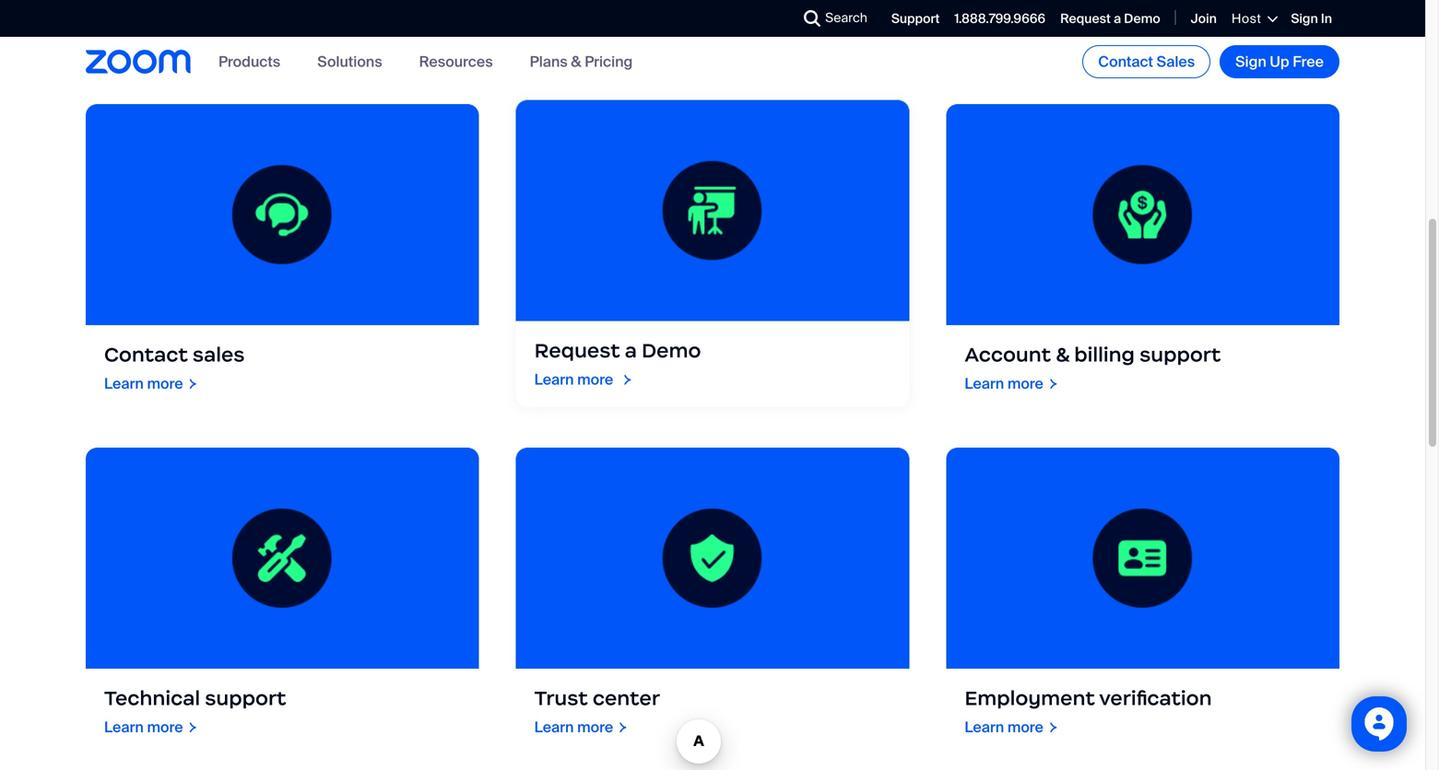 Task type: describe. For each thing, give the bounding box(es) containing it.
how
[[86, 29, 158, 69]]

sales
[[193, 342, 245, 367]]

sign in
[[1291, 10, 1332, 27]]

search
[[825, 9, 867, 26]]

sign up free link
[[1220, 45, 1340, 78]]

request a demo learn more
[[534, 336, 701, 387]]

learn inside request a demo learn more
[[534, 368, 574, 387]]

more inside request a demo learn more
[[577, 368, 613, 387]]

can
[[166, 29, 225, 69]]

free
[[1293, 52, 1324, 71]]

solutions button
[[317, 52, 382, 71]]

a for request a demo
[[1114, 10, 1121, 27]]

learn for technical support
[[104, 718, 144, 738]]

host button
[[1232, 10, 1276, 27]]

sign up free
[[1236, 52, 1324, 71]]

a for request a demo learn more
[[625, 336, 637, 361]]

demo for request a demo learn more
[[642, 336, 701, 361]]

billing
[[1074, 342, 1135, 367]]

solutions
[[317, 52, 382, 71]]

we
[[232, 29, 279, 69]]

contact sales
[[1098, 52, 1195, 71]]

join
[[1191, 10, 1217, 27]]

trust center learn more
[[534, 686, 660, 738]]

employment verification image
[[946, 448, 1340, 669]]

in
[[1321, 10, 1332, 27]]

request for request a demo learn more
[[534, 336, 620, 361]]

how can we help?
[[86, 29, 375, 69]]

plans
[[530, 52, 568, 71]]

contact sales image
[[86, 104, 479, 325]]

request a demo link
[[1060, 10, 1160, 27]]

resources
[[419, 52, 493, 71]]

learn inside account & billing support learn more
[[965, 374, 1004, 394]]

request a demo image
[[516, 98, 909, 319]]

account & billing support learn more
[[965, 342, 1221, 394]]

more for employment verification
[[1008, 718, 1044, 738]]

more inside account & billing support learn more
[[1008, 374, 1044, 394]]

contact for sales
[[1098, 52, 1153, 71]]

products
[[219, 52, 280, 71]]

account & billing support image
[[946, 104, 1340, 325]]

1.888.799.9666 link
[[955, 10, 1046, 27]]

sign for sign up free
[[1236, 52, 1267, 71]]

contact for sales
[[104, 342, 188, 367]]

support inside account & billing support learn more
[[1140, 342, 1221, 367]]



Task type: locate. For each thing, give the bounding box(es) containing it.
search image
[[804, 10, 821, 27], [804, 10, 821, 27]]

plans & pricing
[[530, 52, 633, 71]]

pricing
[[585, 52, 633, 71]]

contact left the sales
[[104, 342, 188, 367]]

demo for request a demo
[[1124, 10, 1160, 27]]

account
[[965, 342, 1051, 367]]

help?
[[287, 29, 375, 69]]

more for technical support
[[147, 718, 183, 738]]

host
[[1232, 10, 1262, 27]]

1 vertical spatial request
[[534, 336, 620, 361]]

1 vertical spatial sign
[[1236, 52, 1267, 71]]

learn inside "trust center learn more"
[[534, 718, 574, 738]]

learn inside technical support learn more
[[104, 718, 144, 738]]

learn for contact sales
[[104, 374, 144, 394]]

contact down 'request a demo' link
[[1098, 52, 1153, 71]]

support
[[1140, 342, 1221, 367], [205, 686, 286, 711]]

employment
[[965, 686, 1095, 711]]

support link
[[891, 10, 940, 27]]

1 vertical spatial &
[[1056, 342, 1070, 367]]

sign left in
[[1291, 10, 1318, 27]]

sign
[[1291, 10, 1318, 27], [1236, 52, 1267, 71]]

support
[[891, 10, 940, 27]]

plans & pricing link
[[530, 52, 633, 71]]

0 vertical spatial &
[[571, 52, 581, 71]]

1 horizontal spatial a
[[1114, 10, 1121, 27]]

1 vertical spatial contact
[[104, 342, 188, 367]]

& right plans
[[571, 52, 581, 71]]

employment verification learn more
[[965, 686, 1212, 738]]

learn inside contact sales learn more
[[104, 374, 144, 394]]

a inside request a demo learn more
[[625, 336, 637, 361]]

0 horizontal spatial &
[[571, 52, 581, 71]]

& inside account & billing support learn more
[[1056, 342, 1070, 367]]

more inside technical support learn more
[[147, 718, 183, 738]]

demo
[[1124, 10, 1160, 27], [642, 336, 701, 361]]

more
[[577, 368, 613, 387], [147, 374, 183, 394], [1008, 374, 1044, 394], [147, 718, 183, 738], [577, 718, 613, 738], [1008, 718, 1044, 738]]

contact inside contact sales learn more
[[104, 342, 188, 367]]

&
[[571, 52, 581, 71], [1056, 342, 1070, 367]]

1 vertical spatial a
[[625, 336, 637, 361]]

0 vertical spatial request
[[1060, 10, 1111, 27]]

sign left up
[[1236, 52, 1267, 71]]

join link
[[1191, 10, 1217, 27]]

technical support image
[[86, 448, 479, 669]]

request for request a demo
[[1060, 10, 1111, 27]]

0 vertical spatial support
[[1140, 342, 1221, 367]]

more for contact sales
[[147, 374, 183, 394]]

contact sales learn more
[[104, 342, 245, 394]]

1 horizontal spatial &
[[1056, 342, 1070, 367]]

learn for employment verification
[[965, 718, 1004, 738]]

more inside contact sales learn more
[[147, 374, 183, 394]]

contact
[[1098, 52, 1153, 71], [104, 342, 188, 367]]

0 vertical spatial a
[[1114, 10, 1121, 27]]

demo inside request a demo learn more
[[642, 336, 701, 361]]

0 vertical spatial demo
[[1124, 10, 1160, 27]]

& left "billing"
[[1056, 342, 1070, 367]]

1 horizontal spatial contact
[[1098, 52, 1153, 71]]

verification
[[1099, 686, 1212, 711]]

0 horizontal spatial sign
[[1236, 52, 1267, 71]]

sign in link
[[1291, 10, 1332, 27]]

request inside request a demo learn more
[[534, 336, 620, 361]]

learn inside "employment verification learn more"
[[965, 718, 1004, 738]]

sales
[[1157, 52, 1195, 71]]

request
[[1060, 10, 1111, 27], [534, 336, 620, 361]]

more for trust center
[[577, 718, 613, 738]]

0 vertical spatial sign
[[1291, 10, 1318, 27]]

resources button
[[419, 52, 493, 71]]

learn for trust center
[[534, 718, 574, 738]]

1 horizontal spatial demo
[[1124, 10, 1160, 27]]

0 horizontal spatial demo
[[642, 336, 701, 361]]

1 horizontal spatial support
[[1140, 342, 1221, 367]]

1 horizontal spatial request
[[1060, 10, 1111, 27]]

technical
[[104, 686, 200, 711]]

trust
[[534, 686, 588, 711]]

support inside technical support learn more
[[205, 686, 286, 711]]

technical support learn more
[[104, 686, 286, 738]]

0 horizontal spatial support
[[205, 686, 286, 711]]

1.888.799.9666
[[955, 10, 1046, 27]]

0 vertical spatial contact
[[1098, 52, 1153, 71]]

0 horizontal spatial request
[[534, 336, 620, 361]]

1 horizontal spatial sign
[[1291, 10, 1318, 27]]

sign for sign in
[[1291, 10, 1318, 27]]

a
[[1114, 10, 1121, 27], [625, 336, 637, 361]]

learn
[[534, 368, 574, 387], [104, 374, 144, 394], [965, 374, 1004, 394], [104, 718, 144, 738], [534, 718, 574, 738], [965, 718, 1004, 738]]

contact sales link
[[1083, 45, 1211, 78]]

& for account
[[1056, 342, 1070, 367]]

1 vertical spatial demo
[[642, 336, 701, 361]]

request a demo
[[1060, 10, 1160, 27]]

products button
[[219, 52, 280, 71]]

trust center image
[[516, 448, 909, 669]]

center
[[593, 686, 660, 711]]

0 horizontal spatial a
[[625, 336, 637, 361]]

more inside "trust center learn more"
[[577, 718, 613, 738]]

sign inside sign up free link
[[1236, 52, 1267, 71]]

0 horizontal spatial contact
[[104, 342, 188, 367]]

zoom logo image
[[86, 50, 191, 74]]

& for plans
[[571, 52, 581, 71]]

more inside "employment verification learn more"
[[1008, 718, 1044, 738]]

1 vertical spatial support
[[205, 686, 286, 711]]

up
[[1270, 52, 1289, 71]]



Task type: vqa. For each thing, say whether or not it's contained in the screenshot.
The Channel?
no



